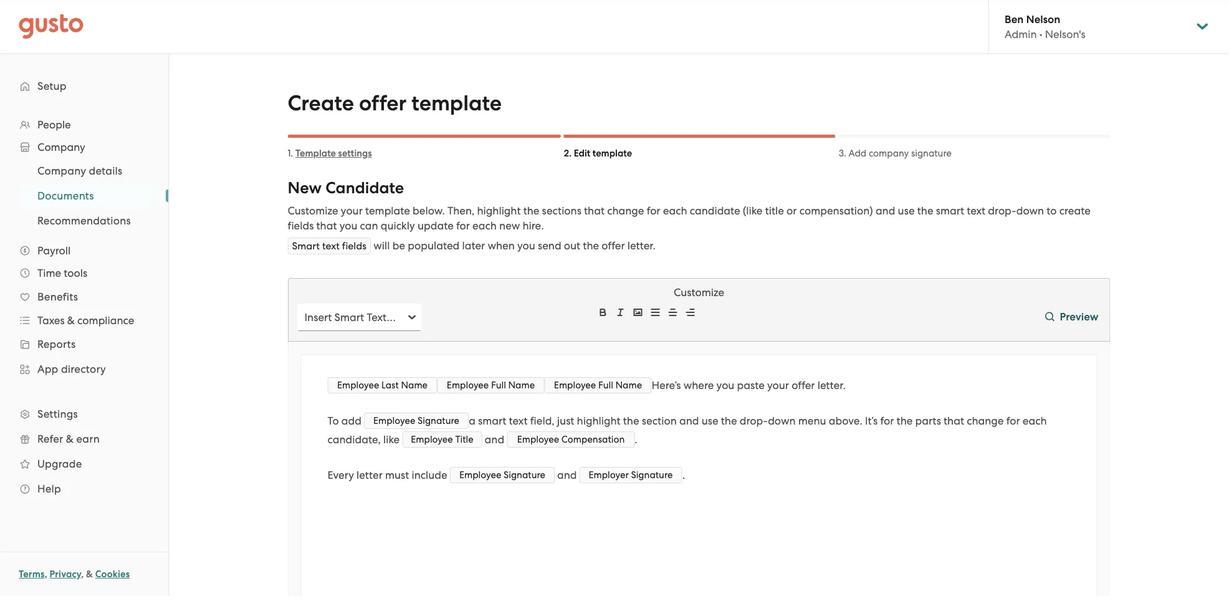 Task type: describe. For each thing, give the bounding box(es) containing it.
the down here's where you paste your offer letter.
[[722, 415, 738, 427]]

1 horizontal spatial that
[[584, 205, 605, 217]]

1 horizontal spatial offer
[[602, 240, 625, 252]]

menu
[[799, 415, 827, 427]]

help
[[37, 483, 61, 495]]

signature
[[912, 148, 952, 159]]

2 vertical spatial you
[[717, 379, 735, 392]]

benefits
[[37, 291, 78, 303]]

that inside a smart text field, just highlight the section and use the drop-down menu above. it's for the parts that change for each candidate, like
[[944, 415, 965, 427]]

help link
[[12, 478, 156, 500]]

paste
[[738, 379, 765, 392]]

reports link
[[12, 333, 156, 356]]

the right out
[[583, 240, 599, 252]]

use inside customize your template below. then, highlight the sections that change for each candidate (like title or compensation) and use the smart text drop-down to create fields that you can quickly update for each new hire.
[[899, 205, 915, 217]]

here's where you paste your offer letter.
[[652, 379, 846, 392]]

people button
[[12, 114, 156, 136]]

tools
[[64, 267, 87, 279]]

be
[[393, 240, 405, 252]]

recommendations
[[37, 215, 131, 227]]

candidate,
[[328, 434, 381, 446]]

text…
[[367, 311, 396, 324]]

can
[[360, 220, 378, 232]]

company for company details
[[37, 165, 86, 177]]

reports
[[37, 338, 76, 351]]

title
[[766, 205, 785, 217]]

company
[[869, 148, 910, 159]]

it's
[[866, 415, 878, 427]]

1 horizontal spatial each
[[663, 205, 688, 217]]

2 , from the left
[[81, 569, 84, 580]]

letter
[[357, 469, 383, 481]]

settings
[[338, 148, 372, 159]]

new
[[288, 179, 322, 198]]

privacy link
[[50, 569, 81, 580]]

or
[[787, 205, 797, 217]]

quickly
[[381, 220, 415, 232]]

admin
[[1005, 28, 1038, 40]]

company button
[[12, 136, 156, 158]]

populated
[[408, 240, 460, 252]]

1 , from the left
[[45, 569, 47, 580]]

you inside customize your template below. then, highlight the sections that change for each candidate (like title or compensation) and use the smart text drop-down to create fields that you can quickly update for each new hire.
[[340, 220, 358, 232]]

template settings link
[[296, 148, 372, 159]]

down inside a smart text field, just highlight the section and use the drop-down menu above. it's for the parts that change for each candidate, like
[[769, 415, 796, 427]]

insert
[[305, 311, 332, 324]]

payroll button
[[12, 240, 156, 262]]

hire.
[[523, 220, 544, 232]]

company details
[[37, 165, 122, 177]]

1 vertical spatial .
[[683, 469, 685, 481]]

and inside customize your template below. then, highlight the sections that change for each candidate (like title or compensation) and use the smart text drop-down to create fields that you can quickly update for each new hire.
[[876, 205, 896, 217]]

payroll
[[37, 245, 71, 257]]

people
[[37, 119, 71, 131]]

taxes & compliance button
[[12, 309, 156, 332]]

template for your
[[365, 205, 410, 217]]

customize for customize your template below. then, highlight the sections that change for each candidate (like title or compensation) and use the smart text drop-down to create fields that you can quickly update for each new hire.
[[288, 205, 338, 217]]

text inside customize your template below. then, highlight the sections that change for each candidate (like title or compensation) and use the smart text drop-down to create fields that you can quickly update for each new hire.
[[968, 205, 986, 217]]

setup link
[[12, 75, 156, 97]]

the left section
[[624, 415, 640, 427]]

edit
[[574, 148, 591, 159]]

1 horizontal spatial your
[[768, 379, 790, 392]]

app directory
[[37, 363, 106, 375]]

must
[[385, 469, 409, 481]]

a smart text field, just highlight the section and use the drop-down menu above. it's for the parts that change for each candidate, like
[[328, 415, 1050, 446]]

to
[[1047, 205, 1058, 217]]

& for compliance
[[67, 314, 75, 327]]

smart inside the smart text fields will be populated later when you send out the offer letter.
[[292, 240, 320, 252]]

edit template
[[574, 148, 633, 159]]

•
[[1040, 28, 1043, 40]]

details
[[89, 165, 122, 177]]

1 vertical spatial letter.
[[818, 379, 846, 392]]

drop- inside customize your template below. then, highlight the sections that change for each candidate (like title or compensation) and use the smart text drop-down to create fields that you can quickly update for each new hire.
[[989, 205, 1017, 217]]

privacy
[[50, 569, 81, 580]]

nelson
[[1027, 13, 1061, 25]]

compensation)
[[800, 205, 874, 217]]

add company signature
[[849, 148, 952, 159]]

app directory link
[[12, 358, 156, 380]]

setup
[[37, 80, 67, 92]]

then,
[[448, 205, 475, 217]]

to add
[[328, 415, 364, 427]]

documents link
[[22, 185, 156, 207]]

settings link
[[12, 403, 156, 425]]

insert smart text…
[[305, 311, 396, 324]]

1 vertical spatial smart
[[335, 311, 364, 324]]

sections
[[542, 205, 582, 217]]

update
[[418, 220, 454, 232]]

1 horizontal spatial you
[[518, 240, 536, 252]]

terms , privacy , & cookies
[[19, 569, 130, 580]]

highlight for just
[[577, 415, 621, 427]]

time
[[37, 267, 61, 279]]

send
[[538, 240, 562, 252]]

smart inside a smart text field, just highlight the section and use the drop-down menu above. it's for the parts that change for each candidate, like
[[478, 415, 507, 427]]

change inside a smart text field, just highlight the section and use the drop-down menu above. it's for the parts that change for each candidate, like
[[968, 415, 1005, 427]]

and inside a smart text field, just highlight the section and use the drop-down menu above. it's for the parts that change for each candidate, like
[[680, 415, 699, 427]]

& for earn
[[66, 433, 74, 445]]

add
[[849, 148, 867, 159]]

list containing people
[[0, 114, 168, 501]]

0 vertical spatial letter.
[[628, 240, 656, 252]]

(like
[[743, 205, 763, 217]]



Task type: vqa. For each thing, say whether or not it's contained in the screenshot.
cost
no



Task type: locate. For each thing, give the bounding box(es) containing it.
refer
[[37, 433, 63, 445]]

1 vertical spatial you
[[518, 240, 536, 252]]

1 company from the top
[[37, 141, 85, 153]]

1 vertical spatial that
[[317, 220, 337, 232]]

1 horizontal spatial down
[[1017, 205, 1045, 217]]

& left cookies button
[[86, 569, 93, 580]]

every letter must include
[[328, 469, 450, 481]]

your right 'paste' at the bottom of the page
[[768, 379, 790, 392]]

offer up 'menu'
[[792, 379, 816, 392]]

.
[[635, 434, 638, 446], [683, 469, 685, 481]]

1 horizontal spatial fields
[[342, 240, 367, 252]]

use inside a smart text field, just highlight the section and use the drop-down menu above. it's for the parts that change for each candidate, like
[[702, 415, 719, 427]]

1 vertical spatial company
[[37, 165, 86, 177]]

2 vertical spatial offer
[[792, 379, 816, 392]]

change inside customize your template below. then, highlight the sections that change for each candidate (like title or compensation) and use the smart text drop-down to create fields that you can quickly update for each new hire.
[[608, 205, 645, 217]]

2 horizontal spatial template
[[593, 148, 633, 159]]

you left the can
[[340, 220, 358, 232]]

0 horizontal spatial down
[[769, 415, 796, 427]]

1 horizontal spatial customize
[[674, 286, 725, 299]]

company up documents on the left top
[[37, 165, 86, 177]]

your up the can
[[341, 205, 363, 217]]

offer right out
[[602, 240, 625, 252]]

that right sections on the top of page
[[584, 205, 605, 217]]

upgrade
[[37, 458, 82, 470]]

fields down new
[[288, 220, 314, 232]]

2 vertical spatial each
[[1023, 415, 1048, 427]]

create offer template
[[288, 91, 502, 116]]

down left 'menu'
[[769, 415, 796, 427]]

highlight inside customize your template below. then, highlight the sections that change for each candidate (like title or compensation) and use the smart text drop-down to create fields that you can quickly update for each new hire.
[[477, 205, 521, 217]]

drop- down 'paste' at the bottom of the page
[[740, 415, 769, 427]]

, left cookies button
[[81, 569, 84, 580]]

0 vertical spatial use
[[899, 205, 915, 217]]

2 horizontal spatial each
[[1023, 415, 1048, 427]]

change down edit template
[[608, 205, 645, 217]]

0 vertical spatial smart
[[292, 240, 320, 252]]

2 vertical spatial &
[[86, 569, 93, 580]]

0 horizontal spatial customize
[[288, 205, 338, 217]]

use down add company signature
[[899, 205, 915, 217]]

1 horizontal spatial template
[[412, 91, 502, 116]]

0 vertical spatial you
[[340, 220, 358, 232]]

0 horizontal spatial you
[[340, 220, 358, 232]]

module__icon___go7vc image
[[1046, 312, 1056, 322]]

letter. up above.
[[818, 379, 846, 392]]

company
[[37, 141, 85, 153], [37, 165, 86, 177]]

0 horizontal spatial template
[[365, 205, 410, 217]]

& inside dropdown button
[[67, 314, 75, 327]]

0 horizontal spatial use
[[702, 415, 719, 427]]

1 horizontal spatial smart
[[937, 205, 965, 217]]

&
[[67, 314, 75, 327], [66, 433, 74, 445], [86, 569, 93, 580]]

like
[[384, 434, 400, 446]]

just
[[558, 415, 575, 427]]

ben
[[1005, 13, 1024, 25]]

letter.
[[628, 240, 656, 252], [818, 379, 846, 392]]

you
[[340, 220, 358, 232], [518, 240, 536, 252], [717, 379, 735, 392]]

highlight right just
[[577, 415, 621, 427]]

0 vertical spatial that
[[584, 205, 605, 217]]

cookies button
[[95, 567, 130, 582]]

new candidate
[[288, 179, 404, 198]]

here's
[[652, 379, 681, 392]]

fields
[[288, 220, 314, 232], [342, 240, 367, 252]]

0 vertical spatial company
[[37, 141, 85, 153]]

time tools button
[[12, 262, 156, 284]]

0 horizontal spatial your
[[341, 205, 363, 217]]

fields inside the smart text fields will be populated later when you send out the offer letter.
[[342, 240, 367, 252]]

the down signature
[[918, 205, 934, 217]]

1 list from the top
[[0, 114, 168, 501]]

the
[[524, 205, 540, 217], [918, 205, 934, 217], [583, 240, 599, 252], [624, 415, 640, 427], [722, 415, 738, 427], [897, 415, 913, 427]]

down left to
[[1017, 205, 1045, 217]]

candidate
[[690, 205, 741, 217]]

customize for customize
[[674, 286, 725, 299]]

0 horizontal spatial text
[[322, 240, 340, 252]]

0 vertical spatial template
[[412, 91, 502, 116]]

1 vertical spatial use
[[702, 415, 719, 427]]

down inside customize your template below. then, highlight the sections that change for each candidate (like title or compensation) and use the smart text drop-down to create fields that you can quickly update for each new hire.
[[1017, 205, 1045, 217]]

you down hire.
[[518, 240, 536, 252]]

0 horizontal spatial letter.
[[628, 240, 656, 252]]

0 vertical spatial customize
[[288, 205, 338, 217]]

1 horizontal spatial .
[[683, 469, 685, 481]]

2 horizontal spatial offer
[[792, 379, 816, 392]]

terms
[[19, 569, 45, 580]]

each inside a smart text field, just highlight the section and use the drop-down menu above. it's for the parts that change for each candidate, like
[[1023, 415, 1048, 427]]

where
[[684, 379, 714, 392]]

1 horizontal spatial ,
[[81, 569, 84, 580]]

benefits link
[[12, 286, 156, 308]]

template for offer
[[412, 91, 502, 116]]

smart inside customize your template below. then, highlight the sections that change for each candidate (like title or compensation) and use the smart text drop-down to create fields that you can quickly update for each new hire.
[[937, 205, 965, 217]]

1 horizontal spatial change
[[968, 415, 1005, 427]]

to
[[328, 415, 339, 427]]

0 vertical spatial text
[[968, 205, 986, 217]]

1 vertical spatial your
[[768, 379, 790, 392]]

1 vertical spatial each
[[473, 220, 497, 232]]

0 vertical spatial smart
[[937, 205, 965, 217]]

template inside customize your template below. then, highlight the sections that change for each candidate (like title or compensation) and use the smart text drop-down to create fields that you can quickly update for each new hire.
[[365, 205, 410, 217]]

you left 'paste' at the bottom of the page
[[717, 379, 735, 392]]

2 horizontal spatial that
[[944, 415, 965, 427]]

0 horizontal spatial smart
[[478, 415, 507, 427]]

each
[[663, 205, 688, 217], [473, 220, 497, 232], [1023, 415, 1048, 427]]

2 vertical spatial text
[[509, 415, 528, 427]]

use down where
[[702, 415, 719, 427]]

1 horizontal spatial drop-
[[989, 205, 1017, 217]]

upgrade link
[[12, 453, 156, 475]]

offer
[[359, 91, 407, 116], [602, 240, 625, 252], [792, 379, 816, 392]]

your inside customize your template below. then, highlight the sections that change for each candidate (like title or compensation) and use the smart text drop-down to create fields that you can quickly update for each new hire.
[[341, 205, 363, 217]]

settings
[[37, 408, 78, 420]]

app
[[37, 363, 58, 375]]

will
[[374, 240, 390, 252]]

field,
[[531, 415, 555, 427]]

text
[[968, 205, 986, 217], [322, 240, 340, 252], [509, 415, 528, 427]]

smart right a
[[478, 415, 507, 427]]

1 vertical spatial offer
[[602, 240, 625, 252]]

smart right insert
[[335, 311, 364, 324]]

refer & earn
[[37, 433, 100, 445]]

0 horizontal spatial highlight
[[477, 205, 521, 217]]

, left privacy link
[[45, 569, 47, 580]]

when
[[488, 240, 515, 252]]

preview
[[1061, 310, 1099, 323]]

gusto navigation element
[[0, 54, 168, 521]]

highlight inside a smart text field, just highlight the section and use the drop-down menu above. it's for the parts that change for each candidate, like
[[577, 415, 621, 427]]

compliance
[[77, 314, 134, 327]]

1 horizontal spatial smart
[[335, 311, 364, 324]]

home image
[[19, 14, 84, 39]]

1 horizontal spatial letter.
[[818, 379, 846, 392]]

smart down new
[[292, 240, 320, 252]]

template
[[296, 148, 336, 159]]

your
[[341, 205, 363, 217], [768, 379, 790, 392]]

drop- inside a smart text field, just highlight the section and use the drop-down menu above. it's for the parts that change for each candidate, like
[[740, 415, 769, 427]]

the left parts
[[897, 415, 913, 427]]

0 vertical spatial your
[[341, 205, 363, 217]]

customize inside customize your template below. then, highlight the sections that change for each candidate (like title or compensation) and use the smart text drop-down to create fields that you can quickly update for each new hire.
[[288, 205, 338, 217]]

0 horizontal spatial fields
[[288, 220, 314, 232]]

smart down signature
[[937, 205, 965, 217]]

offer up settings
[[359, 91, 407, 116]]

0 horizontal spatial each
[[473, 220, 497, 232]]

highlight
[[477, 205, 521, 217], [577, 415, 621, 427]]

directory
[[61, 363, 106, 375]]

0 horizontal spatial drop-
[[740, 415, 769, 427]]

1 horizontal spatial highlight
[[577, 415, 621, 427]]

nelson's
[[1046, 28, 1086, 40]]

new
[[500, 220, 520, 232]]

company details link
[[22, 160, 156, 182]]

text inside a smart text field, just highlight the section and use the drop-down menu above. it's for the parts that change for each candidate, like
[[509, 415, 528, 427]]

text inside the smart text fields will be populated later when you send out the offer letter.
[[322, 240, 340, 252]]

create
[[288, 91, 354, 116]]

0 horizontal spatial that
[[317, 220, 337, 232]]

2 vertical spatial that
[[944, 415, 965, 427]]

0 vertical spatial fields
[[288, 220, 314, 232]]

0 vertical spatial &
[[67, 314, 75, 327]]

a
[[469, 415, 476, 427]]

1 vertical spatial text
[[322, 240, 340, 252]]

highlight for then,
[[477, 205, 521, 217]]

1 horizontal spatial use
[[899, 205, 915, 217]]

use
[[899, 205, 915, 217], [702, 415, 719, 427]]

1 vertical spatial fields
[[342, 240, 367, 252]]

1 horizontal spatial text
[[509, 415, 528, 427]]

and
[[876, 205, 896, 217], [680, 415, 699, 427], [482, 434, 507, 446], [555, 469, 580, 481]]

smart text fields will be populated later when you send out the offer letter.
[[292, 240, 656, 252]]

0 vertical spatial offer
[[359, 91, 407, 116]]

customize your template below. then, highlight the sections that change for each candidate (like title or compensation) and use the smart text drop-down to create fields that you can quickly update for each new hire.
[[288, 205, 1091, 232]]

refer & earn link
[[12, 428, 156, 450]]

0 horizontal spatial offer
[[359, 91, 407, 116]]

letter. down customize your template below. then, highlight the sections that change for each candidate (like title or compensation) and use the smart text drop-down to create fields that you can quickly update for each new hire.
[[628, 240, 656, 252]]

drop- left to
[[989, 205, 1017, 217]]

0 vertical spatial each
[[663, 205, 688, 217]]

highlight up new
[[477, 205, 521, 217]]

time tools
[[37, 267, 87, 279]]

1 vertical spatial change
[[968, 415, 1005, 427]]

down
[[1017, 205, 1045, 217], [769, 415, 796, 427]]

1 vertical spatial template
[[593, 148, 633, 159]]

later
[[462, 240, 485, 252]]

that
[[584, 205, 605, 217], [317, 220, 337, 232], [944, 415, 965, 427]]

& left earn
[[66, 433, 74, 445]]

the up hire.
[[524, 205, 540, 217]]

earn
[[76, 433, 100, 445]]

1 vertical spatial &
[[66, 433, 74, 445]]

recommendations link
[[22, 210, 156, 232]]

2 horizontal spatial text
[[968, 205, 986, 217]]

1 vertical spatial customize
[[674, 286, 725, 299]]

for
[[647, 205, 661, 217], [457, 220, 470, 232], [881, 415, 895, 427], [1007, 415, 1021, 427]]

that down new candidate
[[317, 220, 337, 232]]

,
[[45, 569, 47, 580], [81, 569, 84, 580]]

fields down the can
[[342, 240, 367, 252]]

cookies
[[95, 569, 130, 580]]

that right parts
[[944, 415, 965, 427]]

& right 'taxes'
[[67, 314, 75, 327]]

0 vertical spatial change
[[608, 205, 645, 217]]

company for company
[[37, 141, 85, 153]]

include
[[412, 469, 448, 481]]

ben nelson admin • nelson's
[[1005, 13, 1086, 40]]

section
[[642, 415, 677, 427]]

2 vertical spatial template
[[365, 205, 410, 217]]

1 vertical spatial highlight
[[577, 415, 621, 427]]

0 horizontal spatial .
[[635, 434, 638, 446]]

list containing company details
[[0, 158, 168, 233]]

company down people
[[37, 141, 85, 153]]

0 horizontal spatial smart
[[292, 240, 320, 252]]

fields inside customize your template below. then, highlight the sections that change for each candidate (like title or compensation) and use the smart text drop-down to create fields that you can quickly update for each new hire.
[[288, 220, 314, 232]]

company inside dropdown button
[[37, 141, 85, 153]]

2 horizontal spatial you
[[717, 379, 735, 392]]

1 vertical spatial smart
[[478, 415, 507, 427]]

0 horizontal spatial change
[[608, 205, 645, 217]]

2 company from the top
[[37, 165, 86, 177]]

0 vertical spatial .
[[635, 434, 638, 446]]

0 vertical spatial drop-
[[989, 205, 1017, 217]]

terms link
[[19, 569, 45, 580]]

above.
[[829, 415, 863, 427]]

2 list from the top
[[0, 158, 168, 233]]

change right parts
[[968, 415, 1005, 427]]

0 vertical spatial down
[[1017, 205, 1045, 217]]

add
[[342, 415, 362, 427]]

1 vertical spatial drop-
[[740, 415, 769, 427]]

1 vertical spatial down
[[769, 415, 796, 427]]

list
[[0, 114, 168, 501], [0, 158, 168, 233]]

out
[[564, 240, 581, 252]]

0 horizontal spatial ,
[[45, 569, 47, 580]]

0 vertical spatial highlight
[[477, 205, 521, 217]]

create
[[1060, 205, 1091, 217]]



